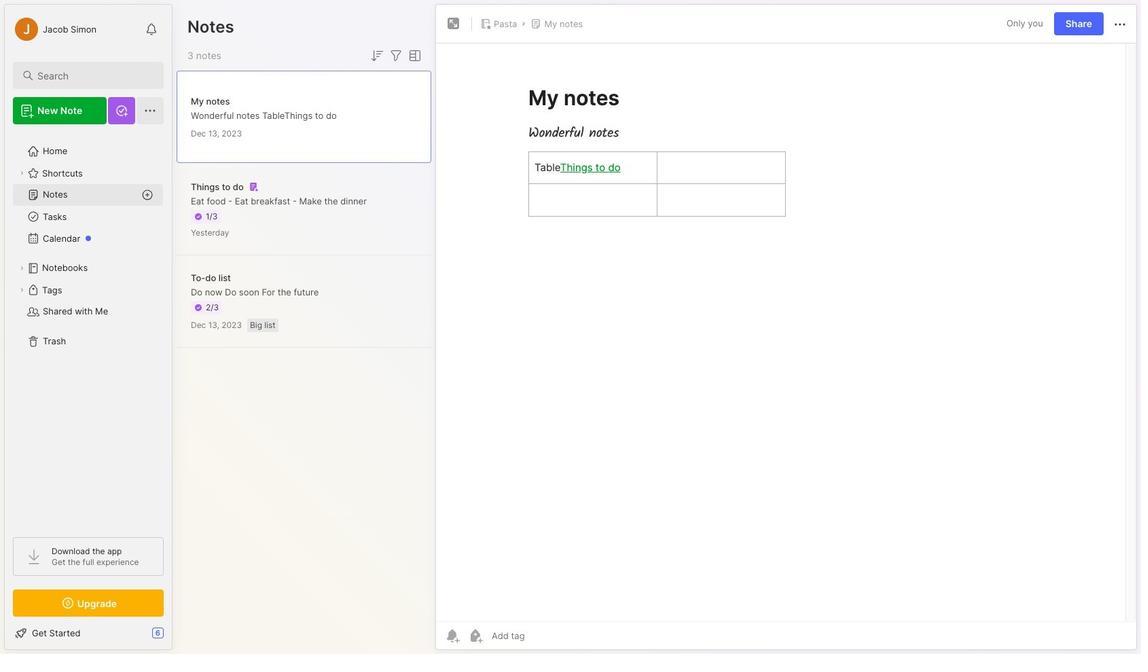 Task type: vqa. For each thing, say whether or not it's contained in the screenshot.
1 notebook
no



Task type: describe. For each thing, give the bounding box(es) containing it.
more actions image
[[1113, 16, 1129, 32]]

Search text field
[[37, 69, 152, 82]]

click to collapse image
[[172, 629, 182, 646]]

More actions field
[[1113, 15, 1129, 32]]

add a reminder image
[[445, 628, 461, 644]]

main element
[[0, 0, 177, 655]]

note window element
[[436, 4, 1138, 654]]

Sort options field
[[369, 48, 385, 64]]

Account field
[[13, 16, 97, 43]]

expand tags image
[[18, 286, 26, 294]]



Task type: locate. For each thing, give the bounding box(es) containing it.
Help and Learning task checklist field
[[5, 623, 172, 644]]

tree inside main element
[[5, 133, 172, 525]]

Add filters field
[[388, 48, 404, 64]]

expand notebooks image
[[18, 264, 26, 273]]

None search field
[[37, 67, 152, 84]]

View options field
[[404, 48, 423, 64]]

Add tag field
[[491, 630, 593, 642]]

add tag image
[[468, 628, 484, 644]]

expand note image
[[446, 16, 462, 32]]

tree
[[5, 133, 172, 525]]

none search field inside main element
[[37, 67, 152, 84]]

Note Editor text field
[[436, 43, 1137, 622]]

add filters image
[[388, 48, 404, 64]]



